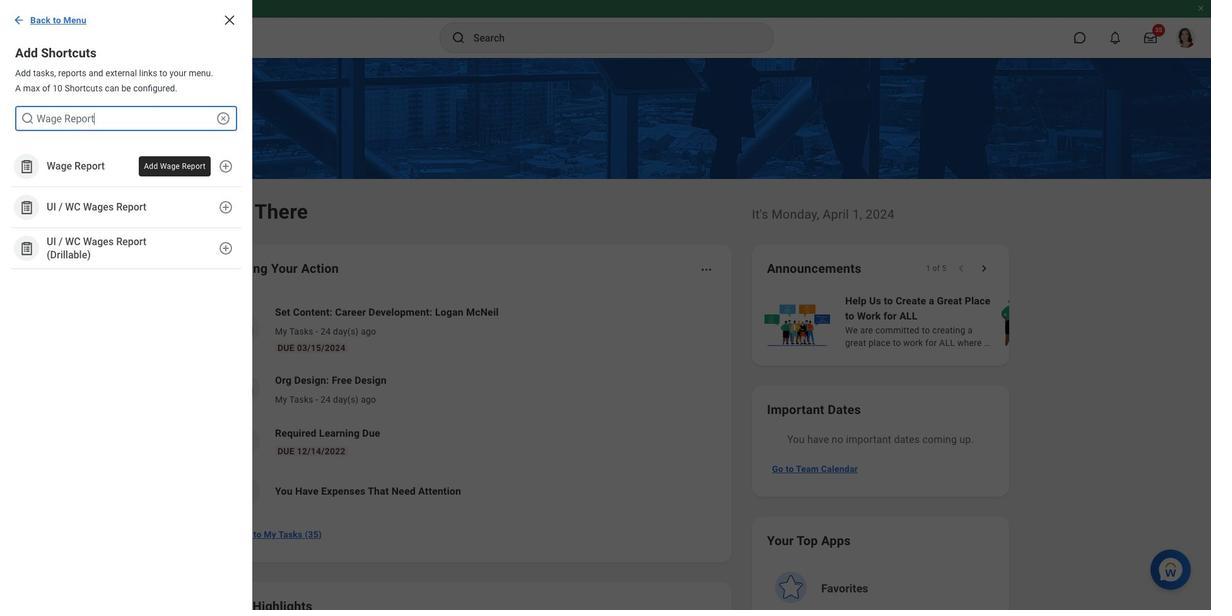 Task type: locate. For each thing, give the bounding box(es) containing it.
close environment banner image
[[1197, 4, 1205, 12]]

status
[[926, 264, 946, 274]]

notifications large image
[[1109, 32, 1122, 44]]

search image
[[451, 30, 466, 45], [20, 111, 35, 126]]

0 vertical spatial clipboard image
[[19, 200, 34, 215]]

2 plus circle image from the top
[[218, 241, 233, 256]]

x image
[[222, 13, 237, 28]]

search image inside global navigation dialog
[[20, 111, 35, 126]]

0 vertical spatial plus circle image
[[218, 200, 233, 215]]

chevron right small image
[[978, 262, 990, 275]]

1 vertical spatial search image
[[20, 111, 35, 126]]

1 vertical spatial plus circle image
[[218, 241, 233, 256]]

plus circle image for 1st clipboard icon from the bottom
[[218, 241, 233, 256]]

list
[[0, 146, 252, 279], [762, 293, 1211, 351], [217, 295, 717, 517]]

plus circle image for 1st clipboard icon from the top
[[218, 200, 233, 215]]

2 clipboard image from the top
[[19, 241, 34, 256]]

Search field
[[15, 106, 237, 131]]

main content
[[0, 58, 1211, 611]]

clipboard image
[[19, 200, 34, 215], [19, 241, 34, 256]]

1 plus circle image from the top
[[218, 200, 233, 215]]

0 vertical spatial search image
[[451, 30, 466, 45]]

1 clipboard image from the top
[[19, 200, 34, 215]]

1 vertical spatial clipboard image
[[19, 241, 34, 256]]

plus circle image
[[218, 200, 233, 215], [218, 241, 233, 256]]

clipboard image
[[19, 159, 34, 174]]

0 horizontal spatial search image
[[20, 111, 35, 126]]

chevron left small image
[[955, 262, 968, 275]]

banner
[[0, 0, 1211, 58]]

1 horizontal spatial search image
[[451, 30, 466, 45]]



Task type: describe. For each thing, give the bounding box(es) containing it.
inbox image
[[235, 380, 254, 399]]

inbox image
[[235, 320, 254, 339]]

arrow left image
[[13, 14, 25, 26]]

plus circle image
[[218, 159, 233, 174]]

inbox large image
[[1144, 32, 1157, 44]]

profile logan mcneil element
[[1168, 24, 1204, 52]]

x circle image
[[216, 111, 231, 126]]

global navigation dialog
[[0, 0, 252, 611]]

dashboard expenses image
[[235, 483, 254, 502]]

book open image
[[235, 432, 254, 451]]



Task type: vqa. For each thing, say whether or not it's contained in the screenshot.
banner
yes



